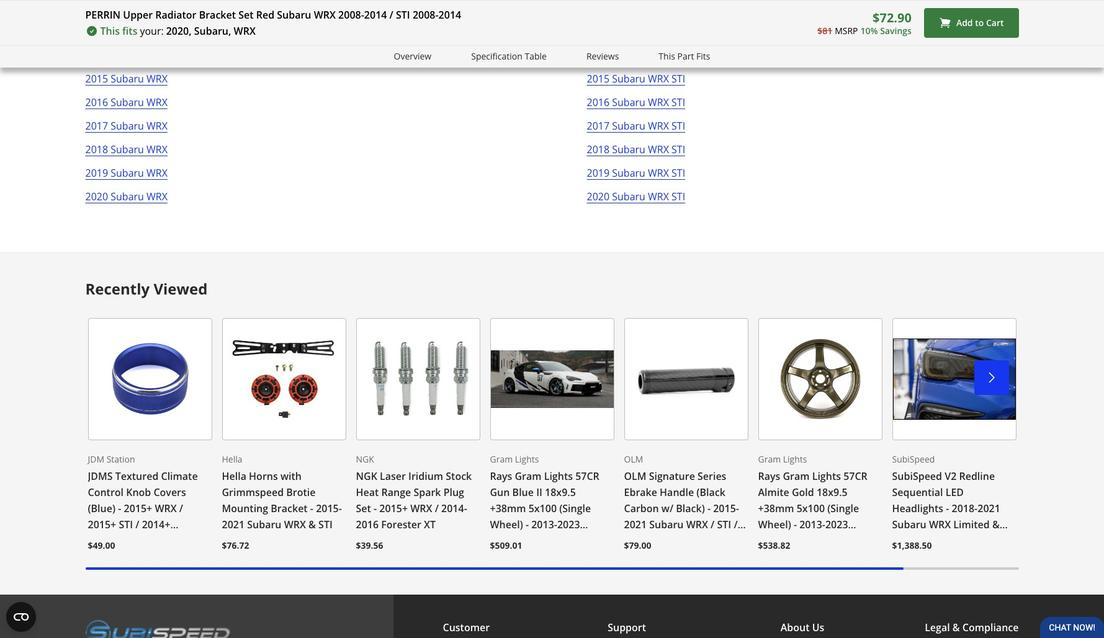 Task type: describe. For each thing, give the bounding box(es) containing it.
2021 down w/
[[650, 534, 673, 548]]

series
[[698, 470, 727, 483]]

savings
[[880, 25, 912, 36]]

2018 inside the olm olm signature series ebrake handle (black carbon w/ black) - 2015- 2021 subaru wrx / sti / 2013-2021 scion fr-s / subaru brz / toyota 86 / 2014-2018 forester / 2013-2017 crosstrek
[[650, 566, 673, 580]]

2 ngk from the top
[[356, 470, 377, 483]]

$79.00
[[624, 540, 652, 552]]

signature
[[649, 470, 695, 483]]

2020 subaru wrx sti
[[587, 190, 685, 203]]

2015- inside 'hella hella horns with grimmspeed brotie mounting bracket  - 2015- 2021 subaru wrx & sti'
[[316, 502, 342, 516]]

legal
[[925, 622, 950, 635]]

2016 for 2016 subaru wrx sti
[[587, 95, 610, 109]]

10%
[[861, 25, 878, 36]]

2017 subaru wrx sti link
[[587, 118, 685, 141]]

2015 subaru wrx sti link
[[587, 71, 685, 94]]

gram lights rays gram lights 57cr almite gold 18x9.5 +38mm 5x100 (single wheel) - 2013-2023 subaru brz / scion fr-s / toyota gr86 / 2014-2018 subaru forester
[[758, 454, 878, 580]]

rsk85772123 2015-2021 subaru wrx & sti hella horns with grimmspeed brotie mounting bracket, image
[[222, 318, 346, 441]]

1 horizontal spatial fits
[[697, 50, 710, 62]]

$509.01
[[490, 540, 522, 552]]

sti inside subispeed subispeed v2 redline sequential led headlights - 2018-2021 subaru wrx limited & sti
[[892, 534, 906, 548]]

2021 inside 'hella hella horns with grimmspeed brotie mounting bracket  - 2015- 2021 subaru wrx & sti'
[[222, 518, 245, 532]]

$39.56
[[356, 540, 383, 552]]

1 ngk from the top
[[356, 454, 374, 465]]

subaru down the 2015 subaru wrx link
[[111, 95, 144, 109]]

0 vertical spatial bracket
[[199, 8, 236, 22]]

perrin
[[85, 8, 120, 22]]

subaru right red
[[277, 8, 311, 22]]

2015 for 2015 subaru wrx
[[85, 72, 108, 86]]

limited
[[954, 518, 990, 532]]

2018 subaru wrx link
[[85, 141, 168, 165]]

compliance
[[963, 622, 1019, 635]]

wrx down 2017 subaru wrx sti link
[[648, 143, 669, 156]]

2017 inside the olm olm signature series ebrake handle (black carbon w/ black) - 2015- 2021 subaru wrx / sti / 2013-2021 scion fr-s / subaru brz / toyota 86 / 2014-2018 forester / 2013-2017 crosstrek
[[650, 583, 673, 596]]

- inside gram lights rays gram lights 57cr gun blue ii 18x9.5 +38mm 5x100 (single wheel) - 2013-2023 subaru brz / scion fr-s / toyota gr86 / 2014-2018 subaru forester
[[526, 518, 529, 532]]

msrp
[[835, 25, 858, 36]]

your:
[[140, 24, 164, 38]]

led
[[946, 486, 964, 499]]

black)
[[676, 502, 705, 516]]

subaru,
[[194, 24, 231, 38]]

subaru down 2019 subaru wrx link
[[111, 190, 144, 203]]

2018 subaru wrx
[[85, 143, 168, 156]]

olm olm signature series ebrake handle (black carbon w/ black) - 2015- 2021 subaru wrx / sti / 2013-2021 scion fr-s / subaru brz / toyota 86 / 2014-2018 forester / 2013-2017 crosstrek
[[624, 454, 742, 596]]

jdm station jdms textured climate control knob covers (blue) - 2015+ wrx / 2015+ sti / 2014+ forester / 2013+ crosstrek
[[88, 454, 198, 564]]

forester inside gram lights rays gram lights 57cr almite gold 18x9.5 +38mm 5x100 (single wheel) - 2013-2023 subaru brz / scion fr-s / toyota gr86 / 2014-2018 subaru forester
[[795, 566, 835, 580]]

subaru down carbon at bottom
[[624, 550, 658, 564]]

wrx down 2015 subaru wrx sti link
[[648, 95, 669, 109]]

redline
[[959, 470, 995, 483]]

heat
[[356, 486, 379, 499]]

specification table
[[471, 50, 547, 62]]

2020 for 2020 subaru wrx
[[85, 190, 108, 203]]

2018-
[[952, 502, 978, 516]]

gram up almite
[[758, 454, 781, 465]]

0 horizontal spatial this part fits
[[85, 40, 162, 56]]

forester inside gram lights rays gram lights 57cr gun blue ii 18x9.5 +38mm 5x100 (single wheel) - 2013-2023 subaru brz / scion fr-s / toyota gr86 / 2014-2018 subaru forester
[[527, 566, 567, 580]]

wheel) inside gram lights rays gram lights 57cr almite gold 18x9.5 +38mm 5x100 (single wheel) - 2013-2023 subaru brz / scion fr-s / toyota gr86 / 2014-2018 subaru forester
[[758, 518, 791, 532]]

2018 down 2017 subaru wrx sti link
[[587, 143, 610, 156]]

- inside 'hella hella horns with grimmspeed brotie mounting bracket  - 2015- 2021 subaru wrx & sti'
[[310, 502, 313, 516]]

textured
[[115, 470, 159, 483]]

iridium
[[408, 470, 443, 483]]

s for 86
[[718, 534, 724, 548]]

jdm
[[88, 454, 104, 465]]

2018 subaru wrx sti
[[587, 143, 685, 156]]

grawgcrx38dg2 rays gram lights 57cr gun blue ii 18x9.5 +38 - 2013+ fr-s / brz / 86 / 2014+ forester, image
[[490, 318, 614, 441]]

gram lights rays gram lights 57cr gun blue ii 18x9.5 +38mm 5x100 (single wheel) - 2013-2023 subaru brz / scion fr-s / toyota gr86 / 2014-2018 subaru forester
[[490, 454, 609, 580]]

wrx inside jdm station jdms textured climate control knob covers (blue) - 2015+ wrx / 2015+ sti / 2014+ forester / 2013+ crosstrek
[[155, 502, 177, 516]]

2015 subaru wrx sti
[[587, 72, 685, 86]]

2018 subaru wrx sti link
[[587, 141, 685, 165]]

subaru down 2018 subaru wrx link
[[111, 166, 144, 180]]

subaru up 2016 subaru wrx
[[111, 72, 144, 86]]

wrx down 2016 subaru wrx link
[[147, 119, 168, 133]]

subispeed subispeed v2 redline sequential led headlights - 2018-2021 subaru wrx limited & sti
[[892, 454, 1001, 548]]

station
[[107, 454, 135, 465]]

toyota inside the olm olm signature series ebrake handle (black carbon w/ black) - 2015- 2021 subaru wrx / sti / 2013-2021 scion fr-s / subaru brz / toyota 86 / 2014-2018 forester / 2013-2017 crosstrek
[[689, 550, 721, 564]]

toyota inside gram lights rays gram lights 57cr gun blue ii 18x9.5 +38mm 5x100 (single wheel) - 2013-2023 subaru brz / scion fr-s / toyota gr86 / 2014-2018 subaru forester
[[490, 550, 523, 564]]

2 2008- from the left
[[413, 8, 439, 22]]

$1,388.50
[[892, 540, 932, 552]]

sti inside 'hella hella horns with grimmspeed brotie mounting bracket  - 2015- 2021 subaru wrx & sti'
[[319, 518, 333, 532]]

brotie
[[286, 486, 316, 499]]

subaru down gun
[[490, 534, 524, 548]]

fr- inside gram lights rays gram lights 57cr almite gold 18x9.5 +38mm 5x100 (single wheel) - 2013-2023 subaru brz / scion fr-s / toyota gr86 / 2014-2018 subaru forester
[[851, 534, 866, 548]]

2016 for 2016 subaru wrx
[[85, 95, 108, 109]]

2019 for 2019 subaru wrx
[[85, 166, 108, 180]]

wrx inside the olm olm signature series ebrake handle (black carbon w/ black) - 2015- 2021 subaru wrx / sti / 2013-2021 scion fr-s / subaru brz / toyota 86 / 2014-2018 forester / 2013-2017 crosstrek
[[686, 518, 708, 532]]

about us
[[781, 622, 825, 635]]

2 subispeed from the top
[[892, 470, 942, 483]]

xt
[[424, 518, 436, 532]]

ebrake
[[624, 486, 657, 499]]

blue
[[512, 486, 534, 499]]

2018 inside gram lights rays gram lights 57cr gun blue ii 18x9.5 +38mm 5x100 (single wheel) - 2013-2023 subaru brz / scion fr-s / toyota gr86 / 2014-2018 subaru forester
[[585, 550, 608, 564]]

wrx down 2018 subaru wrx sti link
[[648, 166, 669, 180]]

subaru down 2019 subaru wrx sti link
[[612, 190, 646, 203]]

2021 down carbon at bottom
[[624, 518, 647, 532]]

grimmspeed
[[222, 486, 284, 499]]

5x100 inside gram lights rays gram lights 57cr gun blue ii 18x9.5 +38mm 5x100 (single wheel) - 2013-2023 subaru brz / scion fr-s / toyota gr86 / 2014-2018 subaru forester
[[529, 502, 557, 516]]

- inside ngk ngk laser iridium stock heat range spark plug set - 2015+ wrx / 2014- 2016 forester xt
[[374, 502, 377, 516]]

0 horizontal spatial fits
[[141, 40, 162, 56]]

$81
[[818, 25, 833, 36]]

subaru down 2016 subaru wrx sti link
[[612, 119, 646, 133]]

wrx down 2019 subaru wrx link
[[147, 190, 168, 203]]

range
[[381, 486, 411, 499]]

subaru down 2016 subaru wrx link
[[111, 119, 144, 133]]

table
[[525, 50, 547, 62]]

/ inside ngk ngk laser iridium stock heat range spark plug set - 2015+ wrx / 2014- 2016 forester xt
[[435, 502, 439, 516]]

open widget image
[[6, 603, 36, 633]]

sbsss15wrxhl-sq2-18kit subispeed v2 redline sequential led headlights - 2018-2021 subaru wrx limited & sti, image
[[892, 318, 1016, 441]]

subaru down w/
[[649, 518, 684, 532]]

crosstrek inside the olm olm signature series ebrake handle (black carbon w/ black) - 2015- 2021 subaru wrx / sti / 2013-2021 scion fr-s / subaru brz / toyota 86 / 2014-2018 forester / 2013-2017 crosstrek
[[675, 583, 721, 596]]

wrx down the 2015 subaru wrx link
[[147, 95, 168, 109]]

overview link
[[394, 50, 432, 64]]

support
[[608, 622, 646, 635]]

2013+
[[137, 534, 165, 548]]

this part fits link
[[659, 50, 710, 64]]

brz inside gram lights rays gram lights 57cr gun blue ii 18x9.5 +38mm 5x100 (single wheel) - 2013-2023 subaru brz / scion fr-s / toyota gr86 / 2014-2018 subaru forester
[[527, 534, 546, 548]]

2013- inside gram lights rays gram lights 57cr almite gold 18x9.5 +38mm 5x100 (single wheel) - 2013-2023 subaru brz / scion fr-s / toyota gr86 / 2014-2018 subaru forester
[[800, 518, 826, 532]]

plug
[[444, 486, 464, 499]]

gun
[[490, 486, 510, 499]]

forester inside ngk ngk laser iridium stock heat range spark plug set - 2015+ wrx / 2014- 2016 forester xt
[[381, 518, 421, 532]]

wrx down 2017 subaru wrx link
[[147, 143, 168, 156]]

1 olm from the top
[[624, 454, 643, 465]]

scion inside gram lights rays gram lights 57cr almite gold 18x9.5 +38mm 5x100 (single wheel) - 2013-2023 subaru brz / scion fr-s / toyota gr86 / 2014-2018 subaru forester
[[823, 534, 848, 548]]

2013- up support
[[624, 583, 650, 596]]

stock
[[446, 470, 472, 483]]

$76.72
[[222, 540, 249, 552]]

2017 for 2017 subaru wrx
[[85, 119, 108, 133]]

wrx right red
[[314, 8, 336, 22]]

reviews link
[[587, 50, 619, 64]]

2018 down 2017 subaru wrx link
[[85, 143, 108, 156]]

2020,
[[166, 24, 192, 38]]

1 horizontal spatial part
[[678, 50, 694, 62]]

w/
[[662, 502, 674, 516]]

upper
[[123, 8, 153, 22]]

2020 for 2020 subaru wrx sti
[[587, 190, 610, 203]]

$72.90
[[873, 9, 912, 26]]

reviews
[[587, 50, 619, 62]]

mounting
[[222, 502, 268, 516]]

2023 inside gram lights rays gram lights 57cr gun blue ii 18x9.5 +38mm 5x100 (single wheel) - 2013-2023 subaru brz / scion fr-s / toyota gr86 / 2014-2018 subaru forester
[[557, 518, 580, 532]]

2020 subaru wrx link
[[85, 189, 168, 212]]

subaru down 2017 subaru wrx link
[[111, 143, 144, 156]]

2016 subaru wrx
[[85, 95, 168, 109]]

1 2014 from the left
[[364, 8, 387, 22]]

with
[[281, 470, 302, 483]]

us
[[812, 622, 825, 635]]

1 2008- from the left
[[338, 8, 364, 22]]

covers
[[154, 486, 186, 499]]

2015 subaru wrx
[[85, 72, 168, 86]]

0 vertical spatial set
[[238, 8, 254, 22]]

2021 inside subispeed subispeed v2 redline sequential led headlights - 2018-2021 subaru wrx limited & sti
[[978, 502, 1001, 516]]

$72.90 $81 msrp 10% savings
[[818, 9, 912, 36]]

specification
[[471, 50, 523, 62]]

1 horizontal spatial 2015+
[[124, 502, 152, 516]]

$49.00
[[88, 540, 115, 552]]

wrx up 2016 subaru wrx sti
[[648, 72, 669, 86]]

add to cart
[[957, 17, 1004, 29]]

2016 subaru wrx link
[[85, 94, 168, 118]]



Task type: vqa. For each thing, say whether or not it's contained in the screenshot.


Task type: locate. For each thing, give the bounding box(es) containing it.
2019 down 2018 subaru wrx link
[[85, 166, 108, 180]]

s
[[598, 534, 603, 548], [718, 534, 724, 548], [866, 534, 871, 548]]

2 horizontal spatial toyota
[[758, 550, 791, 564]]

2015- inside the olm olm signature series ebrake handle (black carbon w/ black) - 2015- 2021 subaru wrx / sti / 2013-2021 scion fr-s / subaru brz / toyota 86 / 2014-2018 forester / 2013-2017 crosstrek
[[713, 502, 739, 516]]

2008-
[[338, 8, 364, 22], [413, 8, 439, 22]]

part down fits
[[113, 40, 138, 56]]

2 toyota from the left
[[689, 550, 721, 564]]

2 horizontal spatial s
[[866, 534, 871, 548]]

hella hella horns with grimmspeed brotie mounting bracket  - 2015- 2021 subaru wrx & sti
[[222, 454, 342, 532]]

- down 'brotie'
[[310, 502, 313, 516]]

- down gold
[[794, 518, 797, 532]]

ngk
[[356, 454, 374, 465], [356, 470, 377, 483]]

horns
[[249, 470, 278, 483]]

0 horizontal spatial s
[[598, 534, 603, 548]]

fr- for toyota
[[703, 534, 718, 548]]

1 horizontal spatial 2014
[[439, 8, 461, 22]]

18x9.5 right gold
[[817, 486, 848, 499]]

brz right $509.01
[[527, 534, 546, 548]]

1 horizontal spatial 2023
[[826, 518, 848, 532]]

2 s from the left
[[718, 534, 724, 548]]

1 subispeed from the top
[[892, 454, 935, 465]]

2 2020 from the left
[[587, 190, 610, 203]]

wrx inside subispeed subispeed v2 redline sequential led headlights - 2018-2021 subaru wrx limited & sti
[[929, 518, 951, 532]]

0 horizontal spatial 57cr
[[576, 470, 600, 483]]

handle
[[660, 486, 694, 499]]

picture of jdms textured climate control knob covers (blue) - 2015+ wrx / 2015+ sti / 2014+ forester / 2013+ crosstrek image
[[88, 318, 212, 441]]

0 horizontal spatial gr86
[[525, 550, 550, 564]]

2 +38mm from the left
[[758, 502, 794, 516]]

headlights
[[892, 502, 944, 516]]

0 horizontal spatial part
[[113, 40, 138, 56]]

2020 subaru wrx
[[85, 190, 168, 203]]

2023
[[557, 518, 580, 532], [826, 518, 848, 532]]

2013- down carbon at bottom
[[624, 534, 650, 548]]

2 horizontal spatial 2015+
[[379, 502, 408, 516]]

v2
[[945, 470, 957, 483]]

1 vertical spatial bracket
[[271, 502, 308, 516]]

2 horizontal spatial &
[[993, 518, 1000, 532]]

0 horizontal spatial 2008-
[[338, 8, 364, 22]]

1 horizontal spatial +38mm
[[758, 502, 794, 516]]

scion for toyota
[[675, 534, 701, 548]]

1 horizontal spatial (single
[[828, 502, 859, 516]]

2 hella from the top
[[222, 470, 246, 483]]

2 horizontal spatial 2016
[[587, 95, 610, 109]]

+38mm down gun
[[490, 502, 526, 516]]

5x100 down gold
[[797, 502, 825, 516]]

subaru down headlights
[[892, 518, 927, 532]]

2 horizontal spatial brz
[[795, 534, 814, 548]]

0 horizontal spatial 2014
[[364, 8, 387, 22]]

1 horizontal spatial toyota
[[689, 550, 721, 564]]

+38mm
[[490, 502, 526, 516], [758, 502, 794, 516]]

2015+ down knob
[[124, 502, 152, 516]]

subaru down 2015 subaru wrx sti link
[[612, 95, 646, 109]]

2014- inside ngk ngk laser iridium stock heat range spark plug set - 2015+ wrx / 2014- 2016 forester xt
[[441, 502, 467, 516]]

0 horizontal spatial (single
[[559, 502, 591, 516]]

part up the 2015 subaru wrx sti
[[678, 50, 694, 62]]

2019
[[85, 166, 108, 180], [587, 166, 610, 180]]

2 2015- from the left
[[713, 502, 739, 516]]

s inside the olm olm signature series ebrake handle (black carbon w/ black) - 2015- 2021 subaru wrx / sti / 2013-2021 scion fr-s / subaru brz / toyota 86 / 2014-2018 forester / 2013-2017 crosstrek
[[718, 534, 724, 548]]

rays inside gram lights rays gram lights 57cr gun blue ii 18x9.5 +38mm 5x100 (single wheel) - 2013-2023 subaru brz / scion fr-s / toyota gr86 / 2014-2018 subaru forester
[[490, 470, 512, 483]]

1 horizontal spatial rays
[[758, 470, 781, 483]]

climate
[[161, 470, 198, 483]]

recently viewed
[[85, 279, 208, 299]]

0 horizontal spatial brz
[[527, 534, 546, 548]]

2015 up 2016 subaru wrx
[[85, 72, 108, 86]]

specification table link
[[471, 50, 547, 64]]

(single
[[559, 502, 591, 516], [828, 502, 859, 516]]

1 horizontal spatial 2008-
[[413, 8, 439, 22]]

wrx down 2019 subaru wrx sti link
[[648, 190, 669, 203]]

1 gr86 from the left
[[525, 550, 550, 564]]

0 horizontal spatial +38mm
[[490, 502, 526, 516]]

1 5x100 from the left
[[529, 502, 557, 516]]

0 horizontal spatial 2019
[[85, 166, 108, 180]]

2014+
[[142, 518, 170, 532]]

wrx down spark
[[410, 502, 432, 516]]

57cr for rays gram lights 57cr almite gold 18x9.5 +38mm 5x100 (single wheel) - 2013-2023 subaru brz / scion fr-s / toyota gr86 / 2014-2018 subaru forester
[[844, 470, 868, 483]]

wrx right subaru,
[[234, 24, 256, 38]]

set down heat
[[356, 502, 371, 516]]

gr86 right '$538.82'
[[794, 550, 818, 564]]

2015 for 2015 subaru wrx sti
[[587, 72, 610, 86]]

&
[[309, 518, 316, 532], [993, 518, 1000, 532], [953, 622, 960, 635]]

wrx
[[314, 8, 336, 22], [234, 24, 256, 38], [147, 72, 168, 86], [648, 72, 669, 86], [147, 95, 168, 109], [648, 95, 669, 109], [147, 119, 168, 133], [648, 119, 669, 133], [147, 143, 168, 156], [648, 143, 669, 156], [147, 166, 168, 180], [648, 166, 669, 180], [147, 190, 168, 203], [648, 190, 669, 203], [155, 502, 177, 516], [410, 502, 432, 516], [284, 518, 306, 532], [686, 518, 708, 532], [929, 518, 951, 532]]

0 horizontal spatial scion
[[555, 534, 580, 548]]

1 s from the left
[[598, 534, 603, 548]]

1 horizontal spatial &
[[953, 622, 960, 635]]

18x9.5 inside gram lights rays gram lights 57cr almite gold 18x9.5 +38mm 5x100 (single wheel) - 2013-2023 subaru brz / scion fr-s / toyota gr86 / 2014-2018 subaru forester
[[817, 486, 848, 499]]

set left red
[[238, 8, 254, 22]]

radiator
[[155, 8, 196, 22]]

& right limited
[[993, 518, 1000, 532]]

2015
[[85, 72, 108, 86], [587, 72, 610, 86]]

grawgcrx38dagp rays gram lights 57cr almite gold 18x9.5 +38 - 2013+ fr-s / brz / 86 / 2014+ forester, image
[[758, 318, 882, 441]]

bracket inside 'hella hella horns with grimmspeed brotie mounting bracket  - 2015- 2021 subaru wrx & sti'
[[271, 502, 308, 516]]

1 horizontal spatial fr-
[[703, 534, 718, 548]]

0 horizontal spatial 2017
[[85, 119, 108, 133]]

2019 subaru wrx link
[[85, 165, 168, 189]]

0 vertical spatial hella
[[222, 454, 242, 465]]

1 fr- from the left
[[583, 534, 598, 548]]

2019 down 2018 subaru wrx sti link
[[587, 166, 610, 180]]

gr86 right $509.01
[[525, 550, 550, 564]]

0 horizontal spatial rays
[[490, 470, 512, 483]]

- down blue
[[526, 518, 529, 532]]

2 5x100 from the left
[[797, 502, 825, 516]]

1 horizontal spatial 2020
[[587, 190, 610, 203]]

sequential
[[892, 486, 943, 499]]

subispeed logo image
[[85, 620, 230, 639]]

2 horizontal spatial fr-
[[851, 534, 866, 548]]

gram up blue
[[515, 470, 542, 483]]

gram up gun
[[490, 454, 513, 465]]

0 horizontal spatial 2020
[[85, 190, 108, 203]]

2017 down "$79.00"
[[650, 583, 673, 596]]

1 horizontal spatial crosstrek
[[675, 583, 721, 596]]

2016 down the 2015 subaru wrx link
[[85, 95, 108, 109]]

2021 down the mounting
[[222, 518, 245, 532]]

1 scion from the left
[[555, 534, 580, 548]]

2013- inside gram lights rays gram lights 57cr gun blue ii 18x9.5 +38mm 5x100 (single wheel) - 2013-2023 subaru brz / scion fr-s / toyota gr86 / 2014-2018 subaru forester
[[531, 518, 557, 532]]

rays for rays gram lights 57cr almite gold 18x9.5 +38mm 5x100 (single wheel) - 2013-2023 subaru brz / scion fr-s / toyota gr86 / 2014-2018 subaru forester
[[758, 470, 781, 483]]

& for wrx
[[309, 518, 316, 532]]

wrx up 2016 subaru wrx
[[147, 72, 168, 86]]

0 horizontal spatial set
[[238, 8, 254, 22]]

forester inside the olm olm signature series ebrake handle (black carbon w/ black) - 2015- 2021 subaru wrx / sti / 2013-2021 scion fr-s / subaru brz / toyota 86 / 2014-2018 forester / 2013-2017 crosstrek
[[675, 566, 716, 580]]

(single inside gram lights rays gram lights 57cr almite gold 18x9.5 +38mm 5x100 (single wheel) - 2013-2023 subaru brz / scion fr-s / toyota gr86 / 2014-2018 subaru forester
[[828, 502, 859, 516]]

subaru down '$538.82'
[[758, 566, 793, 580]]

brz inside the olm olm signature series ebrake handle (black carbon w/ black) - 2015- 2021 subaru wrx / sti / 2013-2021 scion fr-s / subaru brz / toyota 86 / 2014-2018 forester / 2013-2017 crosstrek
[[661, 550, 680, 564]]

gram up gold
[[783, 470, 810, 483]]

1 2019 from the left
[[85, 166, 108, 180]]

- left 2018-
[[946, 502, 949, 516]]

subaru down 2017 subaru wrx sti link
[[612, 143, 646, 156]]

0 horizontal spatial 2015+
[[88, 518, 116, 532]]

(single inside gram lights rays gram lights 57cr gun blue ii 18x9.5 +38mm 5x100 (single wheel) - 2013-2023 subaru brz / scion fr-s / toyota gr86 / 2014-2018 subaru forester
[[559, 502, 591, 516]]

5x100
[[529, 502, 557, 516], [797, 502, 825, 516]]

2015+ inside ngk ngk laser iridium stock heat range spark plug set - 2015+ wrx / 2014- 2016 forester xt
[[379, 502, 408, 516]]

2 horizontal spatial scion
[[823, 534, 848, 548]]

1 hella from the top
[[222, 454, 242, 465]]

gr86
[[525, 550, 550, 564], [794, 550, 818, 564]]

5x100 inside gram lights rays gram lights 57cr almite gold 18x9.5 +38mm 5x100 (single wheel) - 2013-2023 subaru brz / scion fr-s / toyota gr86 / 2014-2018 subaru forester
[[797, 502, 825, 516]]

2 scion from the left
[[675, 534, 701, 548]]

2 18x9.5 from the left
[[817, 486, 848, 499]]

2 2019 from the left
[[587, 166, 610, 180]]

wrx down 'covers'
[[155, 502, 177, 516]]

2 57cr from the left
[[844, 470, 868, 483]]

fr- down 'black)'
[[703, 534, 718, 548]]

red
[[256, 8, 274, 22]]

+38mm inside gram lights rays gram lights 57cr gun blue ii 18x9.5 +38mm 5x100 (single wheel) - 2013-2023 subaru brz / scion fr-s / toyota gr86 / 2014-2018 subaru forester
[[490, 502, 526, 516]]

2013- down gold
[[800, 518, 826, 532]]

2 2014 from the left
[[439, 8, 461, 22]]

this part fits down fits
[[85, 40, 162, 56]]

fr- left "$79.00"
[[583, 534, 598, 548]]

- inside the olm olm signature series ebrake handle (black carbon w/ black) - 2015- 2021 subaru wrx / sti / 2013-2021 scion fr-s / subaru brz / toyota 86 / 2014-2018 forester / 2013-2017 crosstrek
[[708, 502, 711, 516]]

2 olm from the top
[[624, 470, 647, 483]]

- inside jdm station jdms textured climate control knob covers (blue) - 2015+ wrx / 2015+ sti / 2014+ forester / 2013+ crosstrek
[[118, 502, 121, 516]]

& down 'brotie'
[[309, 518, 316, 532]]

1 horizontal spatial 2016
[[356, 518, 379, 532]]

0 horizontal spatial crosstrek
[[88, 550, 134, 564]]

2019 for 2019 subaru wrx sti
[[587, 166, 610, 180]]

fr- inside the olm olm signature series ebrake handle (black carbon w/ black) - 2015- 2021 subaru wrx / sti / 2013-2021 scion fr-s / subaru brz / toyota 86 / 2014-2018 forester / 2013-2017 crosstrek
[[703, 534, 718, 548]]

olm
[[624, 454, 643, 465], [624, 470, 647, 483]]

2016 inside ngk ngk laser iridium stock heat range spark plug set - 2015+ wrx / 2014- 2016 forester xt
[[356, 518, 379, 532]]

fits
[[122, 24, 137, 38]]

toyota inside gram lights rays gram lights 57cr almite gold 18x9.5 +38mm 5x100 (single wheel) - 2013-2023 subaru brz / scion fr-s / toyota gr86 / 2014-2018 subaru forester
[[758, 550, 791, 564]]

forester inside jdm station jdms textured climate control knob covers (blue) - 2015+ wrx / 2015+ sti / 2014+ forester / 2013+ crosstrek
[[88, 534, 128, 548]]

1 (single from the left
[[559, 502, 591, 516]]

scion right $509.01
[[555, 534, 580, 548]]

wheel) up '$538.82'
[[758, 518, 791, 532]]

0 vertical spatial ngk
[[356, 454, 374, 465]]

2018 inside gram lights rays gram lights 57cr almite gold 18x9.5 +38mm 5x100 (single wheel) - 2013-2023 subaru brz / scion fr-s / toyota gr86 / 2014-2018 subaru forester
[[853, 550, 876, 564]]

57cr inside gram lights rays gram lights 57cr gun blue ii 18x9.5 +38mm 5x100 (single wheel) - 2013-2023 subaru brz / scion fr-s / toyota gr86 / 2014-2018 subaru forester
[[576, 470, 600, 483]]

2 rays from the left
[[758, 470, 781, 483]]

1 horizontal spatial brz
[[661, 550, 680, 564]]

18x9.5
[[545, 486, 576, 499], [817, 486, 848, 499]]

0 vertical spatial subispeed
[[892, 454, 935, 465]]

57cr for rays gram lights 57cr gun blue ii 18x9.5 +38mm 5x100 (single wheel) - 2013-2023 subaru brz / scion fr-s / toyota gr86 / 2014-2018 subaru forester
[[576, 470, 600, 483]]

3 toyota from the left
[[758, 550, 791, 564]]

s left the $1,388.50
[[866, 534, 871, 548]]

0 vertical spatial olm
[[624, 454, 643, 465]]

scion right '$538.82'
[[823, 534, 848, 548]]

scion for 2014-
[[555, 534, 580, 548]]

1 horizontal spatial 18x9.5
[[817, 486, 848, 499]]

1 toyota from the left
[[490, 550, 523, 564]]

+38mm inside gram lights rays gram lights 57cr almite gold 18x9.5 +38mm 5x100 (single wheel) - 2013-2023 subaru brz / scion fr-s / toyota gr86 / 2014-2018 subaru forester
[[758, 502, 794, 516]]

1 2023 from the left
[[557, 518, 580, 532]]

sti inside the olm olm signature series ebrake handle (black carbon w/ black) - 2015- 2021 subaru wrx / sti / 2013-2021 scion fr-s / subaru brz / toyota 86 / 2014-2018 forester / 2013-2017 crosstrek
[[717, 518, 731, 532]]

- inside subispeed subispeed v2 redline sequential led headlights - 2018-2021 subaru wrx limited & sti
[[946, 502, 949, 516]]

2016 subaru wrx sti link
[[587, 94, 685, 118]]

86
[[724, 550, 735, 564]]

subaru down the mounting
[[247, 518, 282, 532]]

subaru inside subispeed subispeed v2 redline sequential led headlights - 2018-2021 subaru wrx limited & sti
[[892, 518, 927, 532]]

2016 up $39.56
[[356, 518, 379, 532]]

0 horizontal spatial 2015
[[85, 72, 108, 86]]

fr-
[[583, 534, 598, 548], [703, 534, 718, 548], [851, 534, 866, 548]]

0 horizontal spatial toyota
[[490, 550, 523, 564]]

2017 down 2016 subaru wrx link
[[85, 119, 108, 133]]

subaru down $509.01
[[490, 566, 524, 580]]

sti inside jdm station jdms textured climate control knob covers (blue) - 2015+ wrx / 2015+ sti / 2014+ forester / 2013+ crosstrek
[[119, 518, 133, 532]]

18x9.5 right ii
[[545, 486, 576, 499]]

scion down 'black)'
[[675, 534, 701, 548]]

bracket down 'brotie'
[[271, 502, 308, 516]]

5x100 down ii
[[529, 502, 557, 516]]

almite
[[758, 486, 789, 499]]

2016 subaru wrx sti
[[587, 95, 685, 109]]

2020 subaru wrx sti link
[[587, 189, 685, 212]]

2 2015 from the left
[[587, 72, 610, 86]]

- inside gram lights rays gram lights 57cr almite gold 18x9.5 +38mm 5x100 (single wheel) - 2013-2023 subaru brz / scion fr-s / toyota gr86 / 2014-2018 subaru forester
[[794, 518, 797, 532]]

subaru up 2016 subaru wrx sti
[[612, 72, 646, 86]]

2017 subaru wrx
[[85, 119, 168, 133]]

wheel) up $509.01
[[490, 518, 523, 532]]

fr- left the $1,388.50
[[851, 534, 866, 548]]

2015 down reviews link
[[587, 72, 610, 86]]

2014- inside gram lights rays gram lights 57cr almite gold 18x9.5 +38mm 5x100 (single wheel) - 2013-2023 subaru brz / scion fr-s / toyota gr86 / 2014-2018 subaru forester
[[828, 550, 853, 564]]

wrx down 2018 subaru wrx link
[[147, 166, 168, 180]]

1 +38mm from the left
[[490, 502, 526, 516]]

1 vertical spatial set
[[356, 502, 371, 516]]

0 horizontal spatial fr-
[[583, 534, 598, 548]]

1 horizontal spatial 2015
[[587, 72, 610, 86]]

rays inside gram lights rays gram lights 57cr almite gold 18x9.5 +38mm 5x100 (single wheel) - 2013-2023 subaru brz / scion fr-s / toyota gr86 / 2014-2018 subaru forester
[[758, 470, 781, 483]]

$538.82
[[758, 540, 791, 552]]

1 vertical spatial hella
[[222, 470, 246, 483]]

perrin upper radiator bracket set red subaru wrx 2008-2014 / sti 2008-2014
[[85, 8, 461, 22]]

2019 subaru wrx sti link
[[587, 165, 685, 189]]

gr86 inside gram lights rays gram lights 57cr almite gold 18x9.5 +38mm 5x100 (single wheel) - 2013-2023 subaru brz / scion fr-s / toyota gr86 / 2014-2018 subaru forester
[[794, 550, 818, 564]]

2023 inside gram lights rays gram lights 57cr almite gold 18x9.5 +38mm 5x100 (single wheel) - 2013-2023 subaru brz / scion fr-s / toyota gr86 / 2014-2018 subaru forester
[[826, 518, 848, 532]]

bracket up subaru,
[[199, 8, 236, 22]]

picture of olm signature series ebrake handle (black carbon w/ black) - 2015-2021 subaru wrx / sti / 2013-2021 scion fr-s / subaru brz / toyota 86 / 2014-2018 forester / 2013-2017 crosstrek image
[[624, 318, 748, 441]]

wrx down 2016 subaru wrx sti link
[[648, 119, 669, 133]]

1 horizontal spatial set
[[356, 502, 371, 516]]

brz
[[527, 534, 546, 548], [795, 534, 814, 548], [661, 550, 680, 564]]

rays for rays gram lights 57cr gun blue ii 18x9.5 +38mm 5x100 (single wheel) - 2013-2023 subaru brz / scion fr-s / toyota gr86 / 2014-2018 subaru forester
[[490, 470, 512, 483]]

0 horizontal spatial wheel)
[[490, 518, 523, 532]]

2017 down 2016 subaru wrx sti link
[[587, 119, 610, 133]]

1 horizontal spatial gr86
[[794, 550, 818, 564]]

0 horizontal spatial 18x9.5
[[545, 486, 576, 499]]

2 fr- from the left
[[703, 534, 718, 548]]

1 vertical spatial ngk
[[356, 470, 377, 483]]

2015+ down range
[[379, 502, 408, 516]]

1 horizontal spatial scion
[[675, 534, 701, 548]]

0 horizontal spatial 2015-
[[316, 502, 342, 516]]

2 gr86 from the left
[[794, 550, 818, 564]]

1 horizontal spatial wheel)
[[758, 518, 791, 532]]

1 horizontal spatial 2015-
[[713, 502, 739, 516]]

rays up almite
[[758, 470, 781, 483]]

laser
[[380, 470, 406, 483]]

overview
[[394, 50, 432, 62]]

s for 2018
[[598, 534, 603, 548]]

& inside subispeed subispeed v2 redline sequential led headlights - 2018-2021 subaru wrx limited & sti
[[993, 518, 1000, 532]]

2020 down 2019 subaru wrx link
[[85, 190, 108, 203]]

1 wheel) from the left
[[490, 518, 523, 532]]

recently
[[85, 279, 150, 299]]

s inside gram lights rays gram lights 57cr gun blue ii 18x9.5 +38mm 5x100 (single wheel) - 2013-2023 subaru brz / scion fr-s / toyota gr86 / 2014-2018 subaru forester
[[598, 534, 603, 548]]

subaru down almite
[[758, 534, 793, 548]]

-
[[118, 502, 121, 516], [310, 502, 313, 516], [374, 502, 377, 516], [708, 502, 711, 516], [946, 502, 949, 516], [526, 518, 529, 532], [794, 518, 797, 532]]

to
[[975, 17, 984, 29]]

control
[[88, 486, 124, 499]]

scion inside the olm olm signature series ebrake handle (black carbon w/ black) - 2015- 2021 subaru wrx / sti / 2013-2021 scion fr-s / subaru brz / toyota 86 / 2014-2018 forester / 2013-2017 crosstrek
[[675, 534, 701, 548]]

2014-
[[441, 502, 467, 516], [559, 550, 585, 564], [828, 550, 853, 564], [624, 566, 650, 580]]

wheel)
[[490, 518, 523, 532], [758, 518, 791, 532]]

3 fr- from the left
[[851, 534, 866, 548]]

3 s from the left
[[866, 534, 871, 548]]

customer
[[443, 622, 490, 635]]

fr- inside gram lights rays gram lights 57cr gun blue ii 18x9.5 +38mm 5x100 (single wheel) - 2013-2023 subaru brz / scion fr-s / toyota gr86 / 2014-2018 subaru forester
[[583, 534, 598, 548]]

1 vertical spatial crosstrek
[[675, 583, 721, 596]]

1 horizontal spatial 57cr
[[844, 470, 868, 483]]

1 57cr from the left
[[576, 470, 600, 483]]

rays up gun
[[490, 470, 512, 483]]

set inside ngk ngk laser iridium stock heat range spark plug set - 2015+ wrx / 2014- 2016 forester xt
[[356, 502, 371, 516]]

& inside 'hella hella horns with grimmspeed brotie mounting bracket  - 2015- 2021 subaru wrx & sti'
[[309, 518, 316, 532]]

18x9.5 inside gram lights rays gram lights 57cr gun blue ii 18x9.5 +38mm 5x100 (single wheel) - 2013-2023 subaru brz / scion fr-s / toyota gr86 / 2014-2018 subaru forester
[[545, 486, 576, 499]]

scion inside gram lights rays gram lights 57cr gun blue ii 18x9.5 +38mm 5x100 (single wheel) - 2013-2023 subaru brz / scion fr-s / toyota gr86 / 2014-2018 subaru forester
[[555, 534, 580, 548]]

2 wheel) from the left
[[758, 518, 791, 532]]

crosstrek inside jdm station jdms textured climate control knob covers (blue) - 2015+ wrx / 2015+ sti / 2014+ forester / 2013+ crosstrek
[[88, 550, 134, 564]]

brz right '$538.82'
[[795, 534, 814, 548]]

2013- down ii
[[531, 518, 557, 532]]

this part fits up the 2015 subaru wrx sti
[[659, 50, 710, 62]]

- right '(blue)'
[[118, 502, 121, 516]]

2014
[[364, 8, 387, 22], [439, 8, 461, 22]]

1 horizontal spatial 2017
[[587, 119, 610, 133]]

/
[[390, 8, 393, 22], [179, 502, 183, 516], [435, 502, 439, 516], [135, 518, 139, 532], [711, 518, 715, 532], [734, 518, 738, 532], [131, 534, 134, 548], [548, 534, 552, 548], [606, 534, 609, 548], [726, 534, 730, 548], [816, 534, 820, 548], [874, 534, 878, 548], [553, 550, 557, 564], [682, 550, 686, 564], [738, 550, 742, 564], [821, 550, 825, 564], [718, 566, 722, 580]]

2019 subaru wrx sti
[[587, 166, 685, 180]]

viewed
[[154, 279, 208, 299]]

2018 left the $1,388.50
[[853, 550, 876, 564]]

2 (single from the left
[[828, 502, 859, 516]]

(black
[[697, 486, 726, 499]]

this
[[100, 24, 120, 38], [85, 40, 110, 56], [659, 50, 675, 62]]

cart
[[986, 17, 1004, 29]]

57cr
[[576, 470, 600, 483], [844, 470, 868, 483]]

- down (black
[[708, 502, 711, 516]]

1 vertical spatial olm
[[624, 470, 647, 483]]

2019 subaru wrx
[[85, 166, 168, 180]]

ngk ngk laser iridium stock heat range spark plug set - 2015+ wrx / 2014- 2016 forester xt
[[356, 454, 472, 532]]

0 vertical spatial crosstrek
[[88, 550, 134, 564]]

2016 down 2015 subaru wrx sti link
[[587, 95, 610, 109]]

fr- for 2014-
[[583, 534, 598, 548]]

legal & compliance
[[925, 622, 1019, 635]]

2 2023 from the left
[[826, 518, 848, 532]]

wheel) inside gram lights rays gram lights 57cr gun blue ii 18x9.5 +38mm 5x100 (single wheel) - 2013-2023 subaru brz / scion fr-s / toyota gr86 / 2014-2018 subaru forester
[[490, 518, 523, 532]]

s inside gram lights rays gram lights 57cr almite gold 18x9.5 +38mm 5x100 (single wheel) - 2013-2023 subaru brz / scion fr-s / toyota gr86 / 2014-2018 subaru forester
[[866, 534, 871, 548]]

0 horizontal spatial 2023
[[557, 518, 580, 532]]

1 horizontal spatial 2019
[[587, 166, 610, 180]]

1 2015- from the left
[[316, 502, 342, 516]]

part
[[113, 40, 138, 56], [678, 50, 694, 62]]

& right legal at bottom right
[[953, 622, 960, 635]]

1 2020 from the left
[[85, 190, 108, 203]]

1 2015 from the left
[[85, 72, 108, 86]]

- down heat
[[374, 502, 377, 516]]

0 horizontal spatial 2016
[[85, 95, 108, 109]]

brz right "$79.00"
[[661, 550, 680, 564]]

toyota
[[490, 550, 523, 564], [689, 550, 721, 564], [758, 550, 791, 564]]

2017 for 2017 subaru wrx sti
[[587, 119, 610, 133]]

57cr inside gram lights rays gram lights 57cr almite gold 18x9.5 +38mm 5x100 (single wheel) - 2013-2023 subaru brz / scion fr-s / toyota gr86 / 2014-2018 subaru forester
[[844, 470, 868, 483]]

2018 left "$79.00"
[[585, 550, 608, 564]]

wrx inside ngk ngk laser iridium stock heat range spark plug set - 2015+ wrx / 2014- 2016 forester xt
[[410, 502, 432, 516]]

1 rays from the left
[[490, 470, 512, 483]]

1 horizontal spatial 5x100
[[797, 502, 825, 516]]

add to cart button
[[924, 8, 1019, 38]]

subaru down 2018 subaru wrx sti link
[[612, 166, 646, 180]]

2021 up limited
[[978, 502, 1001, 516]]

+38mm down almite
[[758, 502, 794, 516]]

gr86 inside gram lights rays gram lights 57cr gun blue ii 18x9.5 +38mm 5x100 (single wheel) - 2013-2023 subaru brz / scion fr-s / toyota gr86 / 2014-2018 subaru forester
[[525, 550, 550, 564]]

1 horizontal spatial bracket
[[271, 502, 308, 516]]

3 scion from the left
[[823, 534, 848, 548]]

& for limited
[[993, 518, 1000, 532]]

1 horizontal spatial this part fits
[[659, 50, 710, 62]]

wrx inside 'hella hella horns with grimmspeed brotie mounting bracket  - 2015- 2021 subaru wrx & sti'
[[284, 518, 306, 532]]

2014- inside gram lights rays gram lights 57cr gun blue ii 18x9.5 +38mm 5x100 (single wheel) - 2013-2023 subaru brz / scion fr-s / toyota gr86 / 2014-2018 subaru forester
[[559, 550, 585, 564]]

1 horizontal spatial s
[[718, 534, 724, 548]]

brz inside gram lights rays gram lights 57cr almite gold 18x9.5 +38mm 5x100 (single wheel) - 2013-2023 subaru brz / scion fr-s / toyota gr86 / 2014-2018 subaru forester
[[795, 534, 814, 548]]

s left "$79.00"
[[598, 534, 603, 548]]

ngkilkar8h6-grp ngk laser iridium stock heat range spark plug set - 2015+ wrx / forester xt 2014-2016, image
[[356, 318, 480, 441]]

2014- inside the olm olm signature series ebrake handle (black carbon w/ black) - 2015- 2021 subaru wrx / sti / 2013-2021 scion fr-s / subaru brz / toyota 86 / 2014-2018 forester / 2013-2017 crosstrek
[[624, 566, 650, 580]]

0 horizontal spatial 5x100
[[529, 502, 557, 516]]

0 horizontal spatial &
[[309, 518, 316, 532]]

0 horizontal spatial bracket
[[199, 8, 236, 22]]

2 horizontal spatial 2017
[[650, 583, 673, 596]]

1 18x9.5 from the left
[[545, 486, 576, 499]]

gold
[[792, 486, 814, 499]]

(blue)
[[88, 502, 115, 516]]

2015 subaru wrx link
[[85, 71, 168, 94]]

1 vertical spatial subispeed
[[892, 470, 942, 483]]

subaru inside 'hella hella horns with grimmspeed brotie mounting bracket  - 2015- 2021 subaru wrx & sti'
[[247, 518, 282, 532]]



